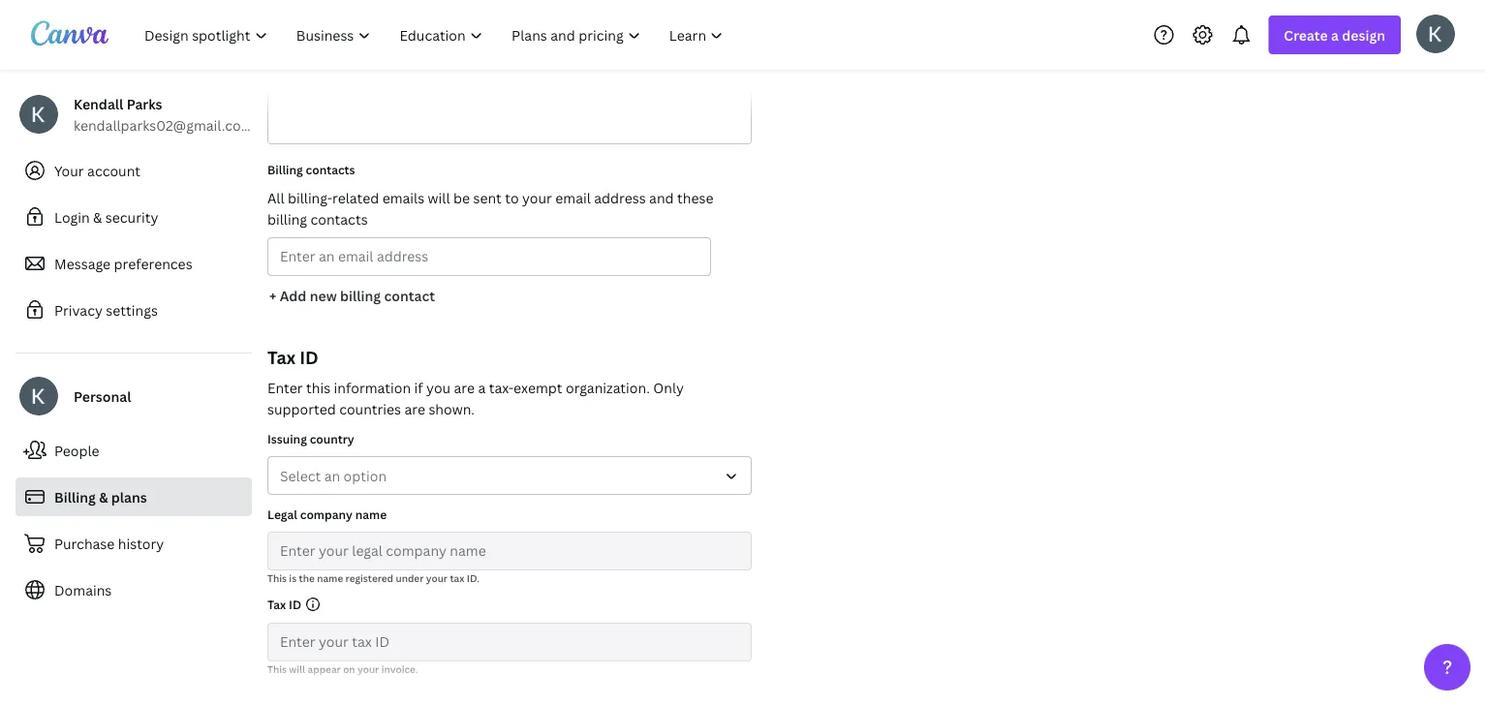 Task type: locate. For each thing, give the bounding box(es) containing it.
to
[[505, 188, 519, 207]]

0 vertical spatial name
[[355, 506, 387, 522]]

1 tax from the top
[[267, 345, 296, 369]]

billing
[[267, 210, 307, 228], [340, 286, 381, 305]]

2 tax from the top
[[267, 596, 286, 612]]

option
[[344, 467, 387, 485]]

organization.
[[566, 378, 650, 397]]

information
[[334, 378, 411, 397]]

are up shown.
[[454, 378, 475, 397]]

supported
[[267, 400, 336, 418]]

select an option
[[280, 467, 387, 485]]

id inside tax id enter this information if you are a tax-exempt organization. only supported countries are shown.
[[300, 345, 319, 369]]

+ add new billing contact button
[[267, 276, 437, 315]]

id
[[300, 345, 319, 369], [289, 596, 301, 612]]

billing & plans
[[54, 488, 147, 506]]

0 vertical spatial tax
[[267, 345, 296, 369]]

& left the plans
[[99, 488, 108, 506]]

0 horizontal spatial your
[[358, 663, 379, 676]]

0 horizontal spatial billing
[[54, 488, 96, 506]]

&
[[93, 208, 102, 226], [99, 488, 108, 506]]

1 vertical spatial &
[[99, 488, 108, 506]]

kendall parks kendallparks02@gmail.com
[[74, 94, 253, 134]]

a left design
[[1332, 26, 1339, 44]]

1 horizontal spatial a
[[1332, 26, 1339, 44]]

1 vertical spatial this
[[267, 663, 287, 676]]

appear
[[308, 663, 341, 676]]

purchase history
[[54, 534, 164, 553]]

id for tax id enter this information if you are a tax-exempt organization. only supported countries are shown.
[[300, 345, 319, 369]]

0 vertical spatial billing
[[267, 161, 303, 177]]

this will appear on your invoice.
[[267, 663, 418, 676]]

0 vertical spatial billing
[[267, 210, 307, 228]]

1 vertical spatial are
[[405, 400, 425, 418]]

be
[[453, 188, 470, 207]]

parks
[[127, 94, 162, 113]]

your account link
[[16, 151, 252, 190]]

0 vertical spatial contacts
[[306, 161, 355, 177]]

tax id enter this information if you are a tax-exempt organization. only supported countries are shown.
[[267, 345, 684, 418]]

tax inside tax id enter this information if you are a tax-exempt organization. only supported countries are shown.
[[267, 345, 296, 369]]

1 horizontal spatial are
[[454, 378, 475, 397]]

billing right the new
[[340, 286, 381, 305]]

0 vertical spatial will
[[428, 188, 450, 207]]

kendallparks02@gmail.com
[[74, 116, 253, 134]]

this left the appear
[[267, 663, 287, 676]]

domains
[[54, 581, 112, 599]]

countries
[[339, 400, 401, 418]]

tax up enter
[[267, 345, 296, 369]]

2 this from the top
[[267, 663, 287, 676]]

& right "login"
[[93, 208, 102, 226]]

all billing-related emails will be sent to your email address and these billing contacts
[[267, 188, 714, 228]]

1 this from the top
[[267, 572, 287, 585]]

billing inside button
[[340, 286, 381, 305]]

top level navigation element
[[132, 16, 740, 54]]

0 vertical spatial a
[[1332, 26, 1339, 44]]

the
[[299, 572, 315, 585]]

0 vertical spatial this
[[267, 572, 287, 585]]

domains link
[[16, 571, 252, 610]]

0 vertical spatial &
[[93, 208, 102, 226]]

this left "is"
[[267, 572, 287, 585]]

1 horizontal spatial billing
[[267, 161, 303, 177]]

contacts inside all billing-related emails will be sent to your email address and these billing contacts
[[311, 210, 368, 228]]

message preferences link
[[16, 244, 252, 283]]

1 vertical spatial billing
[[340, 286, 381, 305]]

billing inside all billing-related emails will be sent to your email address and these billing contacts
[[267, 210, 307, 228]]

id for tax id
[[289, 596, 301, 612]]

billing down people
[[54, 488, 96, 506]]

1 vertical spatial your
[[426, 572, 448, 585]]

legal company name
[[267, 506, 387, 522]]

1 horizontal spatial name
[[355, 506, 387, 522]]

0 vertical spatial id
[[300, 345, 319, 369]]

tax down legal
[[267, 596, 286, 612]]

contact
[[384, 286, 435, 305]]

contacts up the billing-
[[306, 161, 355, 177]]

these
[[677, 188, 714, 207]]

tax
[[267, 345, 296, 369], [267, 596, 286, 612]]

enter
[[267, 378, 303, 397]]

your right the on
[[358, 663, 379, 676]]

1 vertical spatial contacts
[[311, 210, 368, 228]]

1 vertical spatial id
[[289, 596, 301, 612]]

a inside dropdown button
[[1332, 26, 1339, 44]]

billing contacts
[[267, 161, 355, 177]]

create
[[1284, 26, 1328, 44]]

0 vertical spatial your
[[522, 188, 552, 207]]

emails
[[382, 188, 425, 207]]

1 vertical spatial tax
[[267, 596, 286, 612]]

is
[[289, 572, 297, 585]]

are
[[454, 378, 475, 397], [405, 400, 425, 418]]

0 horizontal spatial are
[[405, 400, 425, 418]]

will inside all billing-related emails will be sent to your email address and these billing contacts
[[428, 188, 450, 207]]

will left be
[[428, 188, 450, 207]]

billing up all
[[267, 161, 303, 177]]

1 vertical spatial will
[[289, 663, 305, 676]]

tax for tax id enter this information if you are a tax-exempt organization. only supported countries are shown.
[[267, 345, 296, 369]]

name down option
[[355, 506, 387, 522]]

your right to
[[522, 188, 552, 207]]

name right the
[[317, 572, 343, 585]]

people link
[[16, 431, 252, 470]]

shown.
[[429, 400, 475, 418]]

0 horizontal spatial name
[[317, 572, 343, 585]]

your
[[54, 161, 84, 180]]

a left "tax-" on the left
[[478, 378, 486, 397]]

& inside "billing & plans" link
[[99, 488, 108, 506]]

privacy settings
[[54, 301, 158, 319]]

this
[[267, 572, 287, 585], [267, 663, 287, 676]]

will left the appear
[[289, 663, 305, 676]]

1 vertical spatial billing
[[54, 488, 96, 506]]

are down 'if'
[[405, 400, 425, 418]]

privacy settings link
[[16, 291, 252, 329]]

your
[[522, 188, 552, 207], [426, 572, 448, 585], [358, 663, 379, 676]]

0 horizontal spatial a
[[478, 378, 486, 397]]

contacts
[[306, 161, 355, 177], [311, 210, 368, 228]]

name
[[355, 506, 387, 522], [317, 572, 343, 585]]

billing-
[[288, 188, 332, 207]]

select
[[280, 467, 321, 485]]

add
[[280, 286, 307, 305]]

an
[[324, 467, 340, 485]]

if
[[414, 378, 423, 397]]

a
[[1332, 26, 1339, 44], [478, 378, 486, 397]]

& inside login & security link
[[93, 208, 102, 226]]

contacts down the related
[[311, 210, 368, 228]]

under
[[396, 572, 424, 585]]

preferences
[[114, 254, 192, 273]]

billing
[[267, 161, 303, 177], [54, 488, 96, 506]]

1 horizontal spatial billing
[[340, 286, 381, 305]]

2 horizontal spatial your
[[522, 188, 552, 207]]

+
[[269, 286, 277, 305]]

id up this
[[300, 345, 319, 369]]

Enter your tax ID text field
[[280, 624, 739, 661]]

this is the name registered under your tax id.
[[267, 572, 480, 585]]

kendall parks image
[[1417, 14, 1456, 53]]

create a design button
[[1269, 16, 1401, 54]]

1 vertical spatial a
[[478, 378, 486, 397]]

Enter an email address text field
[[280, 238, 699, 275]]

0 horizontal spatial will
[[289, 663, 305, 676]]

billing for billing contacts
[[267, 161, 303, 177]]

id down "is"
[[289, 596, 301, 612]]

2 vertical spatial your
[[358, 663, 379, 676]]

billing down all
[[267, 210, 307, 228]]

account
[[87, 161, 141, 180]]

1 horizontal spatial will
[[428, 188, 450, 207]]

your left tax
[[426, 572, 448, 585]]

0 horizontal spatial billing
[[267, 210, 307, 228]]



Task type: describe. For each thing, give the bounding box(es) containing it.
id.
[[467, 572, 480, 585]]

kendall
[[74, 94, 123, 113]]

login & security link
[[16, 198, 252, 236]]

& for login
[[93, 208, 102, 226]]

settings
[[106, 301, 158, 319]]

you
[[426, 378, 451, 397]]

your account
[[54, 161, 141, 180]]

security
[[105, 208, 158, 226]]

tax for tax id
[[267, 596, 286, 612]]

a inside tax id enter this information if you are a tax-exempt organization. only supported countries are shown.
[[478, 378, 486, 397]]

company
[[300, 506, 353, 522]]

your inside all billing-related emails will be sent to your email address and these billing contacts
[[522, 188, 552, 207]]

message preferences
[[54, 254, 192, 273]]

tax
[[450, 572, 465, 585]]

Enter your legal company name text field
[[280, 533, 739, 570]]

privacy
[[54, 301, 103, 319]]

login & security
[[54, 208, 158, 226]]

login
[[54, 208, 90, 226]]

this for this will appear on your invoice.
[[267, 663, 287, 676]]

invoice.
[[382, 663, 418, 676]]

registered
[[346, 572, 394, 585]]

this for this is the name registered under your tax id.
[[267, 572, 287, 585]]

create a design
[[1284, 26, 1386, 44]]

issuing country
[[267, 431, 354, 447]]

1 vertical spatial name
[[317, 572, 343, 585]]

exempt
[[514, 378, 563, 397]]

sent
[[473, 188, 502, 207]]

billing & plans link
[[16, 478, 252, 517]]

all
[[267, 188, 284, 207]]

personal
[[74, 387, 131, 406]]

purchase history link
[[16, 524, 252, 563]]

address
[[594, 188, 646, 207]]

Enter your company address text field
[[268, 18, 751, 143]]

design
[[1342, 26, 1386, 44]]

history
[[118, 534, 164, 553]]

billing for billing & plans
[[54, 488, 96, 506]]

on
[[343, 663, 355, 676]]

and
[[649, 188, 674, 207]]

0 vertical spatial are
[[454, 378, 475, 397]]

new
[[310, 286, 337, 305]]

1 horizontal spatial your
[[426, 572, 448, 585]]

& for billing
[[99, 488, 108, 506]]

tax id
[[267, 596, 301, 612]]

this
[[306, 378, 331, 397]]

related
[[332, 188, 379, 207]]

+ add new billing contact
[[269, 286, 435, 305]]

Select an option button
[[267, 456, 752, 495]]

message
[[54, 254, 111, 273]]

people
[[54, 441, 99, 460]]

country
[[310, 431, 354, 447]]

purchase
[[54, 534, 115, 553]]

issuing
[[267, 431, 307, 447]]

email
[[556, 188, 591, 207]]

tax-
[[489, 378, 514, 397]]

plans
[[111, 488, 147, 506]]

legal
[[267, 506, 297, 522]]

only
[[653, 378, 684, 397]]



Task type: vqa. For each thing, say whether or not it's contained in the screenshot.
ID related to Tax ID
yes



